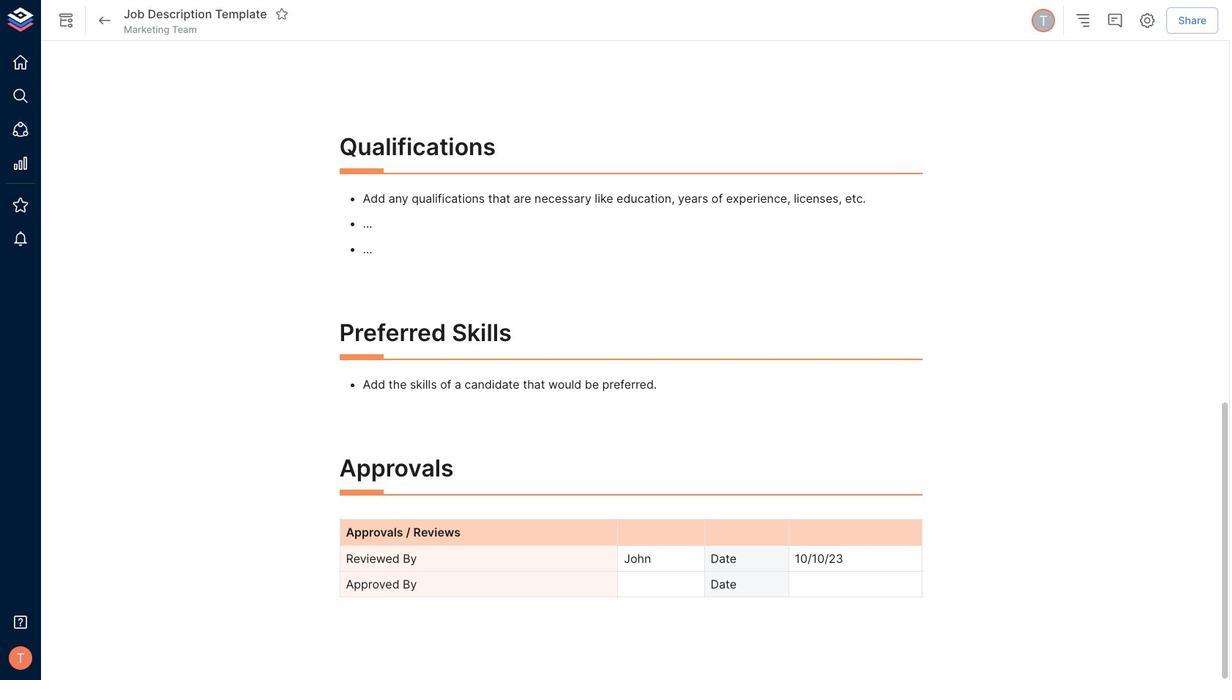 Task type: describe. For each thing, give the bounding box(es) containing it.
table of contents image
[[1074, 12, 1092, 29]]

comments image
[[1107, 12, 1124, 29]]

go back image
[[96, 12, 114, 29]]



Task type: vqa. For each thing, say whether or not it's contained in the screenshot.
help image
no



Task type: locate. For each thing, give the bounding box(es) containing it.
show wiki image
[[57, 12, 75, 29]]

favorite image
[[275, 7, 288, 20]]

settings image
[[1139, 12, 1156, 29]]



